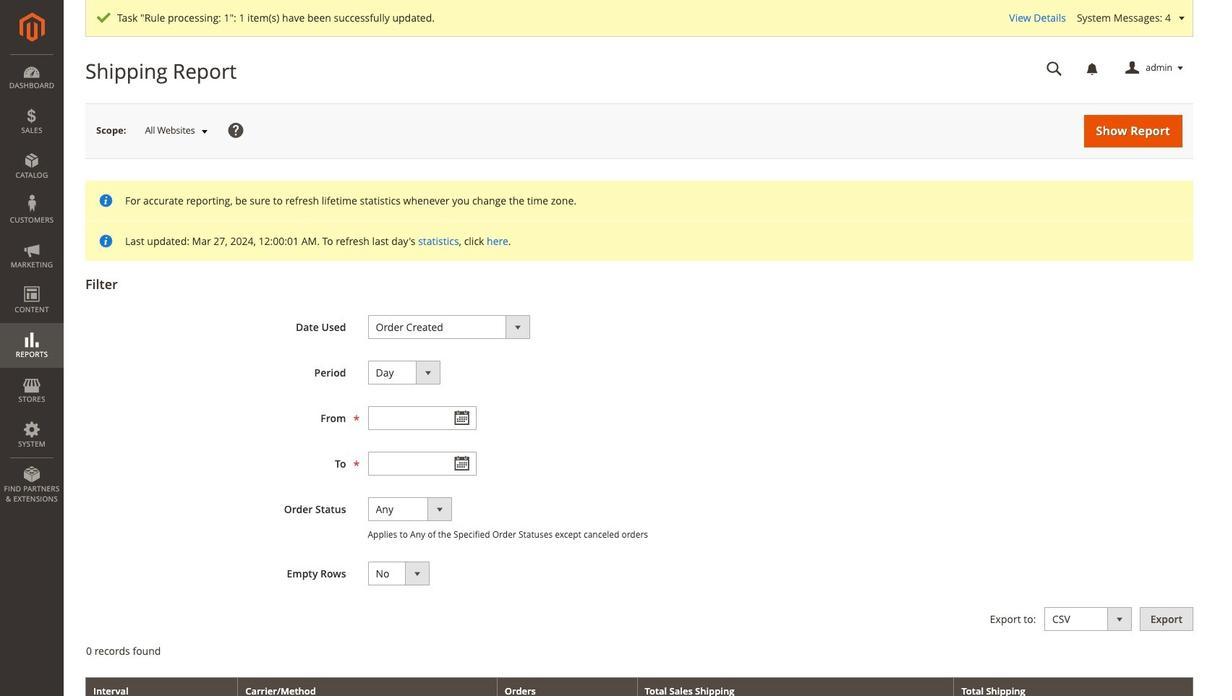 Task type: locate. For each thing, give the bounding box(es) containing it.
None text field
[[1037, 56, 1073, 81]]

None text field
[[368, 407, 476, 431], [368, 452, 476, 476], [368, 407, 476, 431], [368, 452, 476, 476]]

menu bar
[[0, 54, 64, 512]]



Task type: describe. For each thing, give the bounding box(es) containing it.
magento admin panel image
[[19, 12, 45, 42]]



